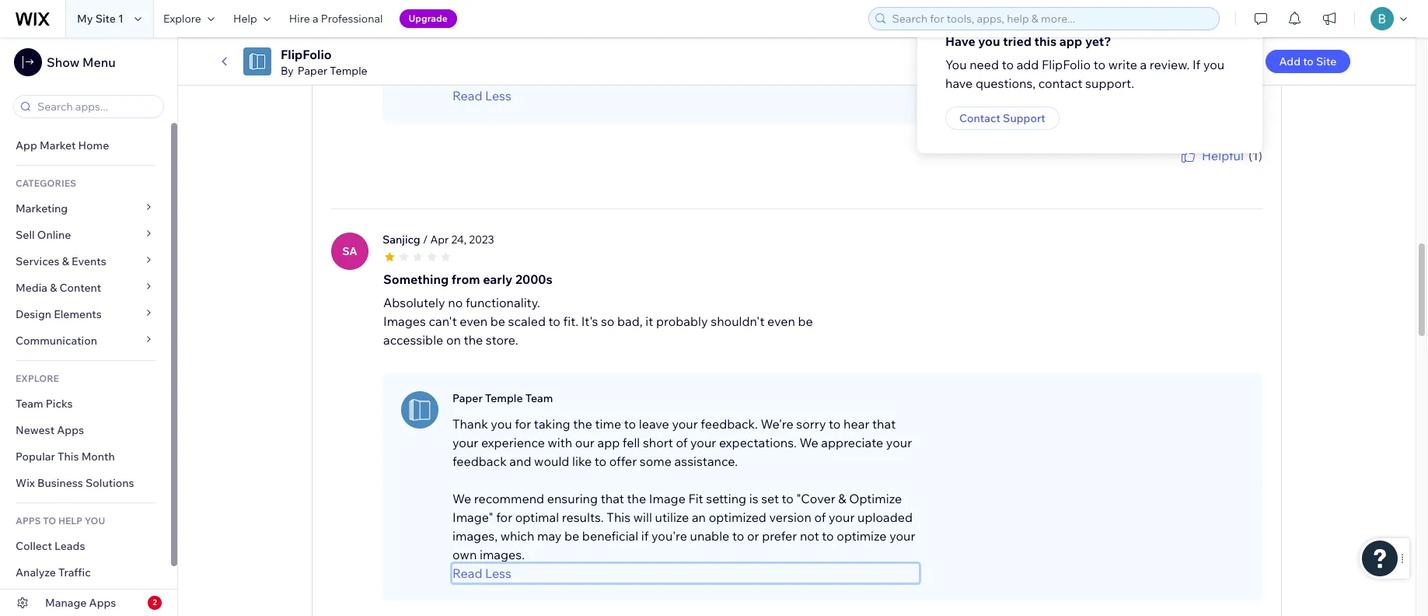 Task type: describe. For each thing, give the bounding box(es) containing it.
show
[[47, 54, 80, 70]]

support
[[1003, 111, 1046, 125]]

have
[[946, 33, 976, 49]]

version
[[770, 509, 812, 525]]

newest apps
[[16, 423, 84, 437]]

0 vertical spatial images
[[732, 32, 774, 47]]

which
[[501, 528, 535, 543]]

an
[[692, 509, 706, 525]]

hire a professional
[[289, 12, 383, 26]]

my site 1
[[77, 12, 124, 26]]

temple inside flipfolio by paper temple
[[330, 64, 368, 78]]

Search apps... field
[[33, 96, 159, 117]]

2 read less button from the top
[[453, 564, 919, 582]]

2023
[[469, 232, 494, 246]]

online
[[37, 228, 71, 242]]

manage apps
[[45, 596, 116, 610]]

to left hear
[[829, 416, 841, 431]]

1 even from the left
[[460, 313, 488, 329]]

contact support button
[[946, 107, 1060, 130]]

sorry
[[797, 416, 826, 431]]

files
[[766, 50, 790, 66]]

by
[[281, 64, 294, 78]]

free
[[586, 50, 609, 66]]

newest
[[16, 423, 55, 437]]

you
[[85, 515, 105, 527]]

a inside hire a professional link
[[313, 12, 319, 26]]

marketing
[[16, 201, 68, 215]]

paper temple image
[[401, 391, 439, 428]]

& for content
[[50, 281, 57, 295]]

would
[[534, 453, 570, 469]]

have
[[946, 75, 973, 91]]

services & events
[[16, 254, 106, 268]]

there
[[494, 50, 527, 66]]

home
[[78, 138, 109, 152]]

this inside sidebar element
[[58, 450, 79, 464]]

image"
[[453, 509, 494, 525]]

picks
[[46, 397, 73, 411]]

free
[[1172, 55, 1191, 67]]

something from early 2000s absolutely no functionality. images can't even be scaled to fit. it's so bad, it probably shouldn't even be accessible on the store.
[[383, 271, 813, 347]]

0 horizontal spatial site
[[95, 12, 116, 26]]

absolutely
[[383, 295, 445, 310]]

your right the leave
[[672, 416, 698, 431]]

popular this month
[[16, 450, 115, 464]]

our
[[575, 435, 595, 450]]

questions,
[[976, 75, 1036, 91]]

communication
[[16, 334, 100, 348]]

helpful button
[[1179, 146, 1244, 165]]

no
[[448, 295, 463, 310]]

communication link
[[0, 327, 171, 354]]

show menu
[[47, 54, 116, 70]]

for for your
[[1187, 165, 1199, 176]]

taking
[[534, 416, 571, 431]]

once
[[665, 69, 693, 84]]

apps for manage apps
[[89, 596, 116, 610]]

2
[[153, 597, 157, 607]]

or
[[747, 528, 760, 543]]

24,
[[452, 232, 467, 246]]

to up fell
[[624, 416, 636, 431]]

wix
[[16, 476, 35, 490]]

thank for thank you for taking the time to leave your feedback. we're sorry to hear that your experience with our app fell short of your expectations. we appreciate your feedback and would like to offer some assistance. we recommend ensuring that the image fit setting is set to "cover & optimize image" for optimal results. this will utilize an optimized version of your uploaded images, which may be beneficial if you're unable to or prefer not to optimize your own images. read less
[[453, 416, 488, 431]]

at
[[650, 69, 662, 84]]

app inside 'have you tried this app yet? you need to add flipfolio to write a review. if you have questions, contact support.'
[[1060, 33, 1083, 49]]

support.
[[1086, 75, 1135, 91]]

images.
[[480, 547, 525, 562]]

converted
[[655, 32, 714, 47]]

site inside button
[[1317, 54, 1337, 68]]

your up assistance.
[[691, 435, 717, 450]]

probably
[[656, 313, 708, 329]]

you for this
[[979, 33, 1001, 49]]

optimized
[[709, 509, 767, 525]]

marketing link
[[0, 195, 171, 222]]

team inside sidebar element
[[16, 397, 43, 411]]

time
[[595, 416, 622, 431]]

and
[[510, 453, 532, 469]]

to up support.
[[1094, 57, 1106, 72]]

1 horizontal spatial we
[[800, 435, 819, 450]]

elements
[[54, 307, 102, 321]]

popular
[[16, 450, 55, 464]]

hire a professional link
[[280, 0, 392, 37]]

assistance.
[[675, 453, 738, 469]]

functionality.
[[466, 295, 540, 310]]

less inside thank you for taking the time to leave your feedback. we're sorry to hear that your experience with our app fell short of your expectations. we appreciate your feedback and would like to offer some assistance. we recommend ensuring that the image fit setting is set to "cover & optimize image" for optimal results. this will utilize an optimized version of your uploaded images, which may be beneficial if you're unable to or prefer not to optimize your own images. read less
[[485, 565, 512, 581]]

have you tried this app yet? you need to add flipfolio to write a review. if you have questions, contact support.
[[946, 33, 1225, 91]]

paper inside flipfolio by paper temple
[[298, 64, 328, 78]]

appreciate
[[822, 435, 884, 450]]

contact support
[[960, 111, 1046, 125]]

sell online
[[16, 228, 71, 242]]

& inside thank you for taking the time to leave your feedback. we're sorry to hear that your experience with our app fell short of your expectations. we appreciate your feedback and would like to offer some assistance. we recommend ensuring that the image fit setting is set to "cover & optimize image" for optimal results. this will utilize an optimized version of your uploaded images, which may be beneficial if you're unable to or prefer not to optimize your own images. read less
[[839, 491, 847, 506]]

2 horizontal spatial the
[[627, 491, 647, 506]]

your down helpful
[[1201, 165, 1220, 176]]

team picks
[[16, 397, 73, 411]]

business
[[37, 476, 83, 490]]

into
[[793, 50, 815, 66]]

read inside unfortuantely pdfs will need to be converted to images in order to be used in html. there are some free online tools to convert pdf files into images however. after that you can upload them all at once to flipfolio. read less
[[453, 88, 483, 103]]

you inside unfortuantely pdfs will need to be converted to images in order to be used in html. there are some free online tools to convert pdf files into images however. after that you can upload them all at once to flipfolio. read less
[[511, 69, 532, 84]]

ensuring
[[547, 491, 598, 506]]

app market home
[[16, 138, 109, 152]]

upgrade
[[409, 12, 448, 24]]

to down converted
[[682, 50, 694, 66]]

1 horizontal spatial team
[[526, 391, 553, 405]]

for for taking
[[515, 416, 531, 431]]

you
[[946, 57, 967, 72]]

like
[[572, 453, 592, 469]]

we're
[[761, 416, 794, 431]]

short
[[643, 435, 674, 450]]

menu
[[82, 54, 116, 70]]

media
[[16, 281, 47, 295]]

fell
[[623, 435, 640, 450]]

2 even from the left
[[768, 313, 796, 329]]

are
[[530, 50, 548, 66]]

own
[[453, 547, 477, 562]]

flipfolio.
[[711, 69, 762, 84]]

upload
[[558, 69, 599, 84]]



Task type: locate. For each thing, give the bounding box(es) containing it.
app right this
[[1060, 33, 1083, 49]]

a right write
[[1141, 57, 1147, 72]]

1 horizontal spatial that
[[601, 491, 625, 506]]

paper temple team
[[453, 391, 553, 405]]

apps to help you
[[16, 515, 105, 527]]

this
[[1035, 33, 1057, 49]]

the left image
[[627, 491, 647, 506]]

team down explore at the left of the page
[[16, 397, 43, 411]]

read less button down once
[[453, 86, 919, 105]]

team picks link
[[0, 390, 171, 417]]

1 vertical spatial some
[[640, 453, 672, 469]]

in up files
[[777, 32, 787, 47]]

1 horizontal spatial need
[[970, 57, 1000, 72]]

1
[[118, 12, 124, 26]]

collect leads link
[[0, 533, 171, 559]]

0 vertical spatial paper
[[298, 64, 328, 78]]

1 vertical spatial the
[[573, 416, 593, 431]]

thank down the paper temple team
[[453, 416, 488, 431]]

1 vertical spatial site
[[1317, 54, 1337, 68]]

1 vertical spatial temple
[[485, 391, 523, 405]]

media & content link
[[0, 275, 171, 301]]

0 vertical spatial read less button
[[453, 86, 919, 105]]

0 vertical spatial some
[[551, 50, 583, 66]]

1 horizontal spatial the
[[573, 416, 593, 431]]

be up store.
[[491, 313, 506, 329]]

them
[[601, 69, 632, 84]]

to right the not
[[822, 528, 834, 543]]

0 horizontal spatial apps
[[57, 423, 84, 437]]

0 horizontal spatial team
[[16, 397, 43, 411]]

to right the like
[[595, 453, 607, 469]]

be right shouldn't
[[798, 313, 813, 329]]

fit.
[[564, 313, 579, 329]]

it's
[[582, 313, 598, 329]]

even
[[460, 313, 488, 329], [768, 313, 796, 329]]

2 horizontal spatial that
[[873, 416, 896, 431]]

1 horizontal spatial thank
[[1140, 165, 1166, 176]]

tried
[[1004, 33, 1032, 49]]

0 vertical spatial of
[[676, 435, 688, 450]]

services
[[16, 254, 60, 268]]

hear
[[844, 416, 870, 431]]

paper right paper temple icon
[[453, 391, 483, 405]]

solutions
[[86, 476, 134, 490]]

flipfolio by paper temple
[[281, 47, 368, 78]]

even right shouldn't
[[768, 313, 796, 329]]

need right you
[[970, 57, 1000, 72]]

will up free
[[569, 32, 588, 47]]

this up beneficial on the left of page
[[607, 509, 631, 525]]

read down after
[[453, 88, 483, 103]]

be
[[637, 32, 652, 47], [839, 32, 854, 47], [491, 313, 506, 329], [798, 313, 813, 329], [565, 528, 580, 543]]

this
[[58, 450, 79, 464], [607, 509, 631, 525]]

the inside something from early 2000s absolutely no functionality. images can't even be scaled to fit. it's so bad, it probably shouldn't even be accessible on the store.
[[464, 332, 483, 347]]

add
[[1280, 54, 1301, 68]]

the right on
[[464, 332, 483, 347]]

0 vertical spatial this
[[58, 450, 79, 464]]

of right short
[[676, 435, 688, 450]]

& right media
[[50, 281, 57, 295]]

to right order
[[824, 32, 836, 47]]

read inside thank you for taking the time to leave your feedback. we're sorry to hear that your experience with our app fell short of your expectations. we appreciate your feedback and would like to offer some assistance. we recommend ensuring that the image fit setting is set to "cover & optimize image" for optimal results. this will utilize an optimized version of your uploaded images, which may be beneficial if you're unable to or prefer not to optimize your own images. read less
[[453, 565, 483, 581]]

help
[[58, 515, 82, 527]]

your right appreciate
[[887, 435, 913, 450]]

& for events
[[62, 254, 69, 268]]

1 vertical spatial feedback
[[453, 453, 507, 469]]

order
[[790, 32, 821, 47]]

will inside unfortuantely pdfs will need to be converted to images in order to be used in html. there are some free online tools to convert pdf files into images however. after that you can upload them all at once to flipfolio. read less
[[569, 32, 588, 47]]

collect leads
[[16, 539, 85, 553]]

1 horizontal spatial of
[[815, 509, 826, 525]]

categories
[[16, 177, 76, 189]]

however.
[[863, 50, 915, 66]]

we
[[800, 435, 819, 450], [453, 491, 471, 506]]

0 horizontal spatial thank
[[453, 416, 488, 431]]

paper right by
[[298, 64, 328, 78]]

1 vertical spatial read
[[453, 565, 483, 581]]

thank you for your feedback
[[1140, 165, 1263, 176]]

add to site
[[1280, 54, 1337, 68]]

1 horizontal spatial app
[[1060, 33, 1083, 49]]

if
[[1193, 57, 1201, 72]]

0 horizontal spatial images
[[732, 32, 774, 47]]

1 horizontal spatial this
[[607, 509, 631, 525]]

read down own
[[453, 565, 483, 581]]

1 vertical spatial less
[[485, 565, 512, 581]]

a right hire
[[313, 12, 319, 26]]

0 vertical spatial less
[[485, 88, 512, 103]]

0 vertical spatial feedback
[[1222, 165, 1263, 176]]

we down sorry
[[800, 435, 819, 450]]

site right add
[[1317, 54, 1337, 68]]

2 in from the left
[[888, 32, 898, 47]]

1 read from the top
[[453, 88, 483, 103]]

0 horizontal spatial even
[[460, 313, 488, 329]]

temple
[[330, 64, 368, 78], [485, 391, 523, 405]]

1 horizontal spatial &
[[62, 254, 69, 268]]

thank you for taking the time to leave your feedback. we're sorry to hear that your experience with our app fell short of your expectations. we appreciate your feedback and would like to offer some assistance. we recommend ensuring that the image fit setting is set to "cover & optimize image" for optimal results. this will utilize an optimized version of your uploaded images, which may be beneficial if you're unable to or prefer not to optimize your own images. read less
[[453, 416, 916, 581]]

0 vertical spatial read
[[453, 88, 483, 103]]

0 horizontal spatial in
[[777, 32, 787, 47]]

0 horizontal spatial feedback
[[453, 453, 507, 469]]

some inside unfortuantely pdfs will need to be converted to images in order to be used in html. there are some free online tools to convert pdf files into images however. after that you can upload them all at once to flipfolio. read less
[[551, 50, 583, 66]]

shouldn't
[[711, 313, 765, 329]]

to left or
[[733, 528, 745, 543]]

2 vertical spatial the
[[627, 491, 647, 506]]

available
[[1214, 55, 1252, 67]]

that right hear
[[873, 416, 896, 431]]

0 vertical spatial &
[[62, 254, 69, 268]]

2 vertical spatial that
[[601, 491, 625, 506]]

need
[[590, 32, 620, 47], [970, 57, 1000, 72]]

site left 1
[[95, 12, 116, 26]]

2 vertical spatial &
[[839, 491, 847, 506]]

1 vertical spatial this
[[607, 509, 631, 525]]

wix business solutions link
[[0, 470, 171, 496]]

prefer
[[762, 528, 798, 543]]

0 horizontal spatial we
[[453, 491, 471, 506]]

month
[[81, 450, 115, 464]]

hire
[[289, 12, 310, 26]]

images,
[[453, 528, 498, 543]]

1 read less button from the top
[[453, 86, 919, 105]]

expectations.
[[719, 435, 797, 450]]

be down results. at the bottom of the page
[[565, 528, 580, 543]]

temple up 'experience'
[[485, 391, 523, 405]]

be inside thank you for taking the time to leave your feedback. we're sorry to hear that your experience with our app fell short of your expectations. we appreciate your feedback and would like to offer some assistance. we recommend ensuring that the image fit setting is set to "cover & optimize image" for optimal results. this will utilize an optimized version of your uploaded images, which may be beneficial if you're unable to or prefer not to optimize your own images. read less
[[565, 528, 580, 543]]

0 vertical spatial a
[[313, 12, 319, 26]]

to up questions,
[[1002, 57, 1014, 72]]

that
[[484, 69, 508, 84], [873, 416, 896, 431], [601, 491, 625, 506]]

thank for thank you for your feedback
[[1140, 165, 1166, 176]]

0 horizontal spatial &
[[50, 281, 57, 295]]

plan
[[1193, 55, 1212, 67]]

my
[[77, 12, 93, 26]]

media & content
[[16, 281, 101, 295]]

2 horizontal spatial for
[[1187, 165, 1199, 176]]

0 vertical spatial will
[[569, 32, 588, 47]]

traffic
[[58, 565, 91, 579]]

need up free
[[590, 32, 620, 47]]

this inside thank you for taking the time to leave your feedback. we're sorry to hear that your experience with our app fell short of your expectations. we appreciate your feedback and would like to offer some assistance. we recommend ensuring that the image fit setting is set to "cover & optimize image" for optimal results. this will utilize an optimized version of your uploaded images, which may be beneficial if you're unable to or prefer not to optimize your own images. read less
[[607, 509, 631, 525]]

app down time
[[598, 435, 620, 450]]

recommend
[[474, 491, 545, 506]]

0 vertical spatial apps
[[57, 423, 84, 437]]

apps for newest apps
[[57, 423, 84, 437]]

that up results. at the bottom of the page
[[601, 491, 625, 506]]

helpful
[[1202, 147, 1244, 163]]

0 horizontal spatial some
[[551, 50, 583, 66]]

you're
[[652, 528, 688, 543]]

0 vertical spatial the
[[464, 332, 483, 347]]

uploaded
[[858, 509, 913, 525]]

all
[[635, 69, 648, 84]]

& right "cover
[[839, 491, 847, 506]]

0 horizontal spatial app
[[598, 435, 620, 450]]

/
[[423, 232, 428, 246]]

0 horizontal spatial temple
[[330, 64, 368, 78]]

your down uploaded
[[890, 528, 916, 543]]

app
[[16, 138, 37, 152]]

will inside thank you for taking the time to leave your feedback. we're sorry to hear that your experience with our app fell short of your expectations. we appreciate your feedback and would like to offer some assistance. we recommend ensuring that the image fit setting is set to "cover & optimize image" for optimal results. this will utilize an optimized version of your uploaded images, which may be beneficial if you're unable to or prefer not to optimize your own images. read less
[[634, 509, 653, 525]]

app
[[1060, 33, 1083, 49], [598, 435, 620, 450]]

some up upload
[[551, 50, 583, 66]]

optimize
[[850, 491, 902, 506]]

(1)
[[1249, 147, 1263, 163]]

that down there
[[484, 69, 508, 84]]

1 horizontal spatial temple
[[485, 391, 523, 405]]

0 horizontal spatial of
[[676, 435, 688, 450]]

2 horizontal spatial &
[[839, 491, 847, 506]]

less down images.
[[485, 565, 512, 581]]

to up the convert
[[717, 32, 729, 47]]

1 horizontal spatial site
[[1317, 54, 1337, 68]]

can't
[[429, 313, 457, 329]]

0 horizontal spatial flipfolio
[[281, 47, 332, 62]]

for
[[1187, 165, 1199, 176], [515, 416, 531, 431], [496, 509, 513, 525]]

1 vertical spatial of
[[815, 509, 826, 525]]

0 horizontal spatial need
[[590, 32, 620, 47]]

1 in from the left
[[777, 32, 787, 47]]

0 horizontal spatial that
[[484, 69, 508, 84]]

thank
[[1140, 165, 1166, 176], [453, 416, 488, 431]]

0 vertical spatial temple
[[330, 64, 368, 78]]

1 horizontal spatial apps
[[89, 596, 116, 610]]

to up "online"
[[623, 32, 635, 47]]

need inside 'have you tried this app yet? you need to add flipfolio to write a review. if you have questions, contact support.'
[[970, 57, 1000, 72]]

some down short
[[640, 453, 672, 469]]

the up our
[[573, 416, 593, 431]]

that inside unfortuantely pdfs will need to be converted to images in order to be used in html. there are some free online tools to convert pdf files into images however. after that you can upload them all at once to flipfolio. read less
[[484, 69, 508, 84]]

professional
[[321, 12, 383, 26]]

0 vertical spatial that
[[484, 69, 508, 84]]

feedback down 'experience'
[[453, 453, 507, 469]]

you for your
[[1169, 165, 1185, 176]]

1 horizontal spatial paper
[[453, 391, 483, 405]]

1 vertical spatial for
[[515, 416, 531, 431]]

feedback.
[[701, 416, 758, 431]]

newest apps link
[[0, 417, 171, 443]]

flipfolio logo image
[[243, 47, 271, 75]]

it
[[646, 313, 654, 329]]

to right once
[[696, 69, 708, 84]]

in up however.
[[888, 32, 898, 47]]

feedback inside thank you for taking the time to leave your feedback. we're sorry to hear that your experience with our app fell short of your expectations. we appreciate your feedback and would like to offer some assistance. we recommend ensuring that the image fit setting is set to "cover & optimize image" for optimal results. this will utilize an optimized version of your uploaded images, which may be beneficial if you're unable to or prefer not to optimize your own images. read less
[[453, 453, 507, 469]]

0 vertical spatial for
[[1187, 165, 1199, 176]]

to right the set
[[782, 491, 794, 506]]

beneficial
[[582, 528, 639, 543]]

images
[[732, 32, 774, 47], [818, 50, 860, 66]]

1 vertical spatial a
[[1141, 57, 1147, 72]]

be up "online"
[[637, 32, 652, 47]]

1 horizontal spatial feedback
[[1222, 165, 1263, 176]]

1 horizontal spatial images
[[818, 50, 860, 66]]

less inside unfortuantely pdfs will need to be converted to images in order to be used in html. there are some free online tools to convert pdf files into images however. after that you can upload them all at once to flipfolio. read less
[[485, 88, 512, 103]]

flipfolio inside 'have you tried this app yet? you need to add flipfolio to write a review. if you have questions, contact support.'
[[1042, 57, 1091, 72]]

1 vertical spatial app
[[598, 435, 620, 450]]

a inside 'have you tried this app yet? you need to add flipfolio to write a review. if you have questions, contact support.'
[[1141, 57, 1147, 72]]

2 vertical spatial for
[[496, 509, 513, 525]]

thank left helpful button at the top of page
[[1140, 165, 1166, 176]]

so
[[601, 313, 615, 329]]

1 vertical spatial read less button
[[453, 564, 919, 582]]

1 vertical spatial &
[[50, 281, 57, 295]]

1 horizontal spatial in
[[888, 32, 898, 47]]

1 horizontal spatial even
[[768, 313, 796, 329]]

convert
[[696, 50, 740, 66]]

"cover
[[797, 491, 836, 506]]

1 vertical spatial that
[[873, 416, 896, 431]]

0 vertical spatial thank
[[1140, 165, 1166, 176]]

& left 'events'
[[62, 254, 69, 268]]

add to site button
[[1266, 50, 1351, 73]]

tools
[[650, 50, 679, 66]]

1 horizontal spatial flipfolio
[[1042, 57, 1091, 72]]

0 horizontal spatial will
[[569, 32, 588, 47]]

0 horizontal spatial a
[[313, 12, 319, 26]]

thank inside thank you for taking the time to leave your feedback. we're sorry to hear that your experience with our app fell short of your expectations. we appreciate your feedback and would like to offer some assistance. we recommend ensuring that the image fit setting is set to "cover & optimize image" for optimal results. this will utilize an optimized version of your uploaded images, which may be beneficial if you're unable to or prefer not to optimize your own images. read less
[[453, 416, 488, 431]]

1 horizontal spatial will
[[634, 509, 653, 525]]

image
[[649, 491, 686, 506]]

apps down analyze traffic link
[[89, 596, 116, 610]]

less
[[485, 88, 512, 103], [485, 565, 512, 581]]

some inside thank you for taking the time to leave your feedback. we're sorry to hear that your experience with our app fell short of your expectations. we appreciate your feedback and would like to offer some assistance. we recommend ensuring that the image fit setting is set to "cover & optimize image" for optimal results. this will utilize an optimized version of your uploaded images, which may be beneficial if you're unable to or prefer not to optimize your own images. read less
[[640, 453, 672, 469]]

sa
[[342, 244, 358, 258]]

your left 'experience'
[[453, 435, 479, 450]]

read less button down you're
[[453, 564, 919, 582]]

you for taking
[[491, 416, 512, 431]]

0 vertical spatial we
[[800, 435, 819, 450]]

this up wix business solutions
[[58, 450, 79, 464]]

0 horizontal spatial this
[[58, 450, 79, 464]]

0 vertical spatial need
[[590, 32, 620, 47]]

to inside button
[[1304, 54, 1314, 68]]

1 vertical spatial images
[[818, 50, 860, 66]]

flipfolio up by
[[281, 47, 332, 62]]

1 vertical spatial thank
[[453, 416, 488, 431]]

to left fit.
[[549, 313, 561, 329]]

will up if
[[634, 509, 653, 525]]

1 vertical spatial we
[[453, 491, 471, 506]]

flipfolio up "contact"
[[1042, 57, 1091, 72]]

scaled
[[508, 313, 546, 329]]

1 vertical spatial will
[[634, 509, 653, 525]]

to inside something from early 2000s absolutely no functionality. images can't even be scaled to fit. it's so bad, it probably shouldn't even be accessible on the store.
[[549, 313, 561, 329]]

images right into
[[818, 50, 860, 66]]

on
[[446, 332, 461, 347]]

even down no
[[460, 313, 488, 329]]

less down there
[[485, 88, 512, 103]]

2 read from the top
[[453, 565, 483, 581]]

your up optimize
[[829, 509, 855, 525]]

wix business solutions
[[16, 476, 134, 490]]

may
[[537, 528, 562, 543]]

1 horizontal spatial for
[[515, 416, 531, 431]]

pdf
[[743, 50, 763, 66]]

feedback down '(1)'
[[1222, 165, 1263, 176]]

to
[[623, 32, 635, 47], [717, 32, 729, 47], [824, 32, 836, 47], [682, 50, 694, 66], [1304, 54, 1314, 68], [1002, 57, 1014, 72], [1094, 57, 1106, 72], [696, 69, 708, 84], [549, 313, 561, 329], [624, 416, 636, 431], [829, 416, 841, 431], [595, 453, 607, 469], [782, 491, 794, 506], [733, 528, 745, 543], [822, 528, 834, 543]]

analyze traffic link
[[0, 559, 171, 586]]

apps up popular this month
[[57, 423, 84, 437]]

0 vertical spatial site
[[95, 12, 116, 26]]

sidebar element
[[0, 37, 178, 616]]

1 horizontal spatial some
[[640, 453, 672, 469]]

we up the image"
[[453, 491, 471, 506]]

store.
[[486, 332, 518, 347]]

contact
[[1039, 75, 1083, 91]]

0 horizontal spatial for
[[496, 509, 513, 525]]

Search for tools, apps, help & more... field
[[888, 8, 1215, 30]]

&
[[62, 254, 69, 268], [50, 281, 57, 295], [839, 491, 847, 506]]

apr
[[430, 232, 449, 246]]

analyze traffic
[[16, 565, 91, 579]]

app inside thank you for taking the time to leave your feedback. we're sorry to hear that your experience with our app fell short of your expectations. we appreciate your feedback and would like to offer some assistance. we recommend ensuring that the image fit setting is set to "cover & optimize image" for optimal results. this will utilize an optimized version of your uploaded images, which may be beneficial if you're unable to or prefer not to optimize your own images. read less
[[598, 435, 620, 450]]

to right add
[[1304, 54, 1314, 68]]

temple down professional
[[330, 64, 368, 78]]

2 less from the top
[[485, 565, 512, 581]]

need inside unfortuantely pdfs will need to be converted to images in order to be used in html. there are some free online tools to convert pdf files into images however. after that you can upload them all at once to flipfolio. read less
[[590, 32, 620, 47]]

0 horizontal spatial the
[[464, 332, 483, 347]]

1 vertical spatial need
[[970, 57, 1000, 72]]

flipfolio inside flipfolio by paper temple
[[281, 47, 332, 62]]

images up pdf
[[732, 32, 774, 47]]

0 vertical spatial app
[[1060, 33, 1083, 49]]

be left used
[[839, 32, 854, 47]]

0 horizontal spatial paper
[[298, 64, 328, 78]]

market
[[40, 138, 76, 152]]

used
[[857, 32, 885, 47]]

1 less from the top
[[485, 88, 512, 103]]

1 vertical spatial paper
[[453, 391, 483, 405]]

1 vertical spatial apps
[[89, 596, 116, 610]]

1 horizontal spatial a
[[1141, 57, 1147, 72]]

you inside thank you for taking the time to leave your feedback. we're sorry to hear that your experience with our app fell short of your expectations. we appreciate your feedback and would like to offer some assistance. we recommend ensuring that the image fit setting is set to "cover & optimize image" for optimal results. this will utilize an optimized version of your uploaded images, which may be beneficial if you're unable to or prefer not to optimize your own images. read less
[[491, 416, 512, 431]]

of down "cover
[[815, 509, 826, 525]]

team up taking
[[526, 391, 553, 405]]



Task type: vqa. For each thing, say whether or not it's contained in the screenshot.
New member signs up New
no



